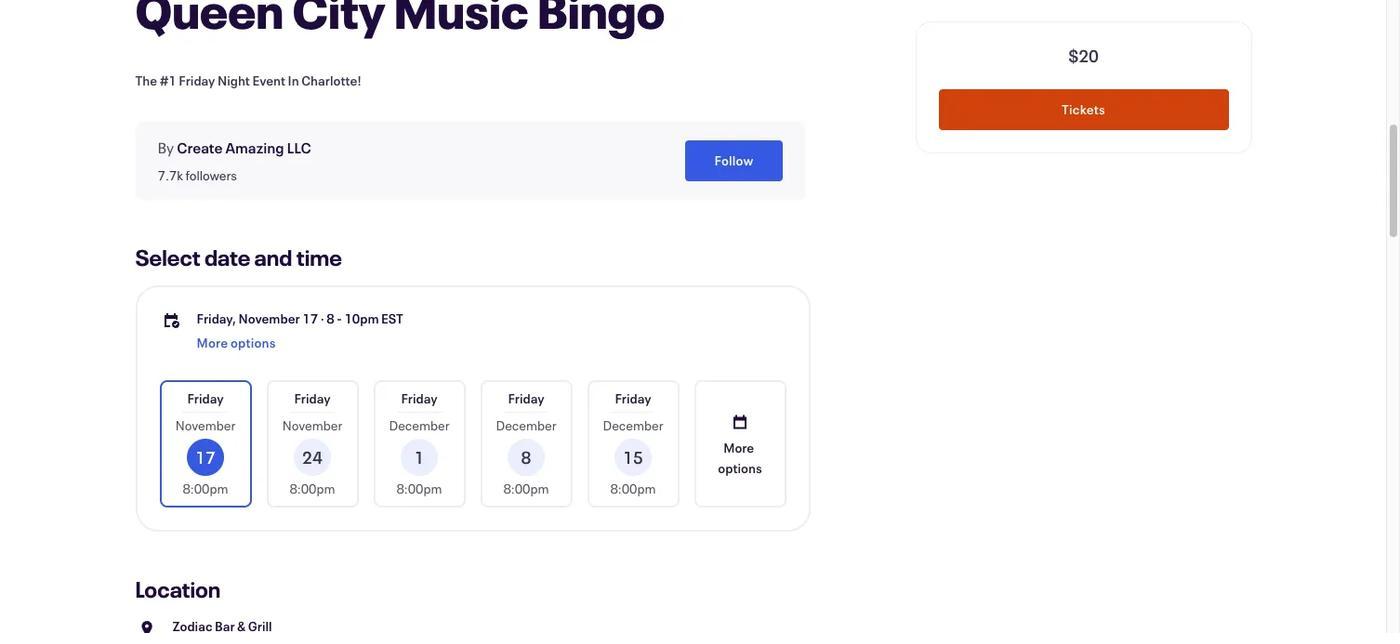 Task type: locate. For each thing, give the bounding box(es) containing it.
8 inside the friday, november 17 · 8 - 10pm est more options
[[327, 310, 335, 327]]

8:00pm for 8
[[504, 480, 549, 498]]

est
[[381, 310, 404, 327]]

follow
[[715, 152, 754, 169]]

november for 24
[[283, 417, 343, 434]]

more options button
[[197, 328, 276, 358], [696, 382, 785, 506]]

tickets
[[1062, 100, 1106, 118]]

friday for 17
[[187, 390, 224, 407]]

1 vertical spatial 17
[[195, 446, 216, 469]]

select
[[135, 243, 201, 273]]

friday, november 17 · 8 - 10pm est more options
[[197, 310, 404, 352]]

8:00pm
[[183, 480, 228, 498], [290, 480, 335, 498], [397, 480, 442, 498], [504, 480, 549, 498], [611, 480, 656, 498]]

tickets button
[[939, 89, 1229, 130]]

0 vertical spatial options
[[231, 334, 276, 352]]

$20
[[1069, 45, 1099, 67]]

follow button
[[686, 140, 783, 181]]

friday for 15
[[615, 390, 652, 407]]

1 horizontal spatial december
[[496, 417, 557, 434]]

1 december from the left
[[389, 417, 450, 434]]

5 8:00pm from the left
[[611, 480, 656, 498]]

-
[[337, 310, 342, 327]]

december for 1
[[389, 417, 450, 434]]

organizer profile element
[[135, 122, 805, 200]]

select date and time
[[135, 243, 342, 273]]

0 vertical spatial 8
[[327, 310, 335, 327]]

1 horizontal spatial 17
[[303, 310, 318, 327]]

friday,
[[197, 310, 236, 327]]

2 horizontal spatial december
[[603, 417, 664, 434]]

2 8:00pm from the left
[[290, 480, 335, 498]]

followers
[[185, 167, 237, 184]]

november
[[239, 310, 300, 327], [176, 417, 236, 434], [283, 417, 343, 434]]

1 8:00pm from the left
[[183, 480, 228, 498]]

night
[[218, 72, 250, 89]]

3 december from the left
[[603, 417, 664, 434]]

llc
[[287, 138, 312, 157]]

friday for 8
[[508, 390, 545, 407]]

0 vertical spatial more
[[197, 334, 228, 352]]

0 horizontal spatial options
[[231, 334, 276, 352]]

8
[[327, 310, 335, 327], [521, 446, 532, 469]]

options inside button
[[718, 459, 762, 477]]

1 horizontal spatial 8
[[521, 446, 532, 469]]

november for 17
[[176, 417, 236, 434]]

friday
[[179, 72, 215, 89], [187, 390, 224, 407], [294, 390, 331, 407], [401, 390, 438, 407], [508, 390, 545, 407], [615, 390, 652, 407]]

0 vertical spatial 17
[[303, 310, 318, 327]]

december
[[389, 417, 450, 434], [496, 417, 557, 434], [603, 417, 664, 434]]

0 horizontal spatial december
[[389, 417, 450, 434]]

2 december from the left
[[496, 417, 557, 434]]

options
[[231, 334, 276, 352], [718, 459, 762, 477]]

1 horizontal spatial more options button
[[696, 382, 785, 506]]

in
[[288, 72, 299, 89]]

1 horizontal spatial options
[[718, 459, 762, 477]]

0 horizontal spatial more options button
[[197, 328, 276, 358]]

8:00pm for 15
[[611, 480, 656, 498]]

0 horizontal spatial 8
[[327, 310, 335, 327]]

time
[[297, 243, 342, 273]]

1 horizontal spatial more
[[724, 439, 755, 456]]

1 vertical spatial options
[[718, 459, 762, 477]]

17
[[303, 310, 318, 327], [195, 446, 216, 469]]

3 8:00pm from the left
[[397, 480, 442, 498]]

more
[[197, 334, 228, 352], [724, 439, 755, 456]]

by create amazing llc 7.7k followers
[[158, 138, 312, 184]]

friday for 24
[[294, 390, 331, 407]]

create
[[177, 138, 223, 157]]

december for 8
[[496, 417, 557, 434]]

date
[[205, 243, 250, 273]]

4 8:00pm from the left
[[504, 480, 549, 498]]

1 vertical spatial more
[[724, 439, 755, 456]]

0 horizontal spatial more
[[197, 334, 228, 352]]

0 vertical spatial more options button
[[197, 328, 276, 358]]



Task type: describe. For each thing, give the bounding box(es) containing it.
options inside the friday, november 17 · 8 - 10pm est more options
[[231, 334, 276, 352]]

17 inside the friday, november 17 · 8 - 10pm est more options
[[303, 310, 318, 327]]

·
[[321, 310, 324, 327]]

8:00pm for 17
[[183, 480, 228, 498]]

and
[[254, 243, 293, 273]]

#1
[[160, 72, 176, 89]]

1
[[414, 446, 425, 469]]

by
[[158, 138, 174, 157]]

the
[[135, 72, 157, 89]]

1 vertical spatial more options button
[[696, 382, 785, 506]]

24
[[302, 446, 323, 469]]

8:00pm for 1
[[397, 480, 442, 498]]

amazing
[[226, 138, 284, 157]]

event
[[252, 72, 286, 89]]

0 horizontal spatial 17
[[195, 446, 216, 469]]

1 vertical spatial 8
[[521, 446, 532, 469]]

location
[[135, 575, 221, 605]]

10pm
[[345, 310, 379, 327]]

15
[[623, 446, 644, 469]]

7.7k
[[158, 167, 183, 184]]

november inside the friday, november 17 · 8 - 10pm est more options
[[239, 310, 300, 327]]

more inside the friday, november 17 · 8 - 10pm est more options
[[197, 334, 228, 352]]

more inside more options
[[724, 439, 755, 456]]

the #1 friday night event in charlotte!
[[135, 72, 361, 89]]

8:00pm for 24
[[290, 480, 335, 498]]

december for 15
[[603, 417, 664, 434]]

charlotte!
[[302, 72, 361, 89]]

more options
[[718, 439, 762, 477]]

friday for 1
[[401, 390, 438, 407]]



Task type: vqa. For each thing, say whether or not it's contained in the screenshot.
Iron
no



